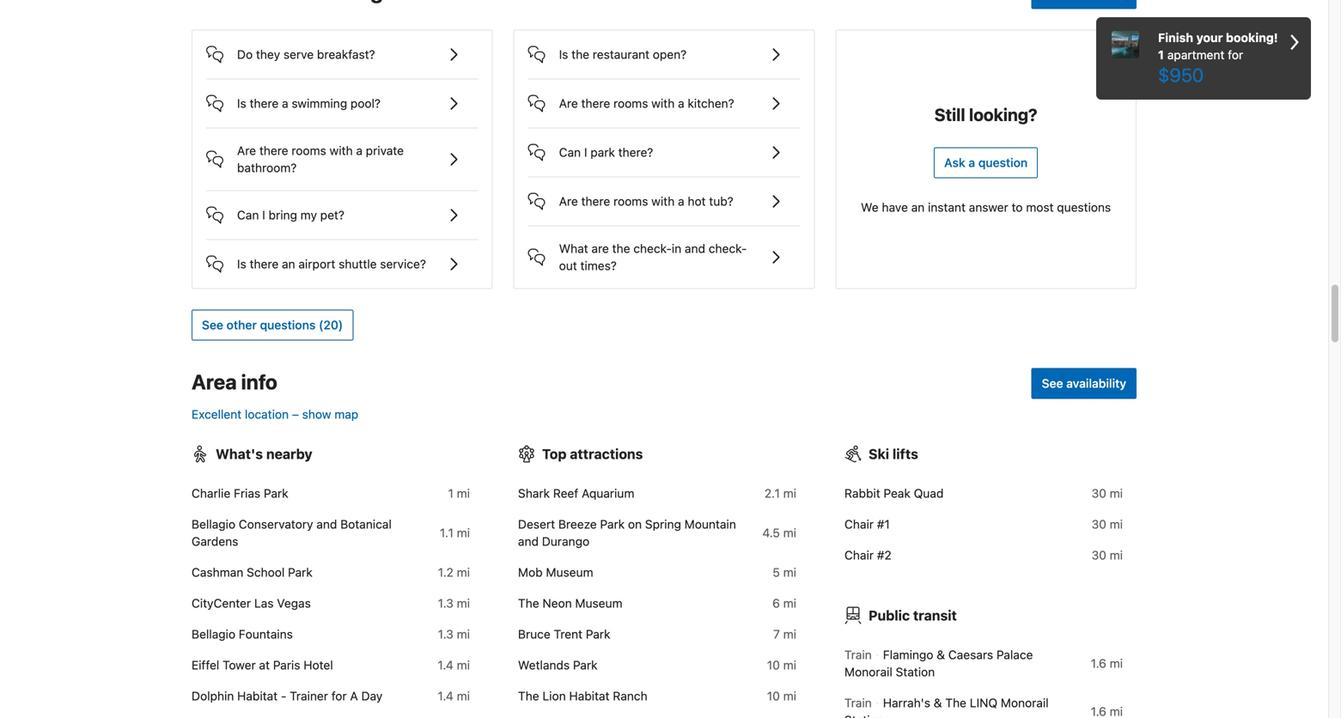 Task type: vqa. For each thing, say whether or not it's contained in the screenshot.


Task type: locate. For each thing, give the bounding box(es) containing it.
0 horizontal spatial an
[[282, 257, 295, 271]]

monorail right linq
[[1001, 696, 1049, 710]]

1 horizontal spatial habitat
[[569, 689, 610, 703]]

2 10 mi from the top
[[767, 689, 797, 703]]

0 vertical spatial 30
[[1092, 486, 1107, 500]]

the for the neon museum
[[518, 596, 539, 610]]

chair for chair #1
[[845, 517, 874, 531]]

the left linq
[[945, 696, 967, 710]]

for inside finish your booking! 1 apartment for $950
[[1228, 48, 1243, 62]]

can left 'park'
[[559, 145, 581, 159]]

show
[[302, 407, 331, 421]]

2 10 from the top
[[767, 689, 780, 703]]

1 up 1.1 mi
[[448, 486, 454, 500]]

0 vertical spatial 1
[[1158, 48, 1164, 62]]

a left private
[[356, 143, 363, 158]]

botanical
[[340, 517, 392, 531]]

2 vertical spatial with
[[652, 194, 675, 208]]

2 vertical spatial is
[[237, 257, 246, 271]]

park
[[264, 486, 288, 500], [600, 517, 625, 531], [288, 565, 313, 579], [586, 627, 611, 641], [573, 658, 598, 672]]

bellagio down citycenter
[[192, 627, 236, 641]]

mi for bruce trent park
[[783, 627, 797, 641]]

0 horizontal spatial and
[[316, 517, 337, 531]]

1 30 from the top
[[1092, 486, 1107, 500]]

0 vertical spatial 10
[[767, 658, 780, 672]]

harrah's & the linq monorail station
[[845, 696, 1049, 718]]

30 mi for chair #1
[[1092, 517, 1123, 531]]

the neon museum
[[518, 596, 623, 610]]

1.3 mi for bellagio fountains
[[438, 627, 470, 641]]

there inside 'is there a swimming pool?' 'button'
[[250, 96, 279, 110]]

eiffel tower at paris hotel
[[192, 658, 333, 672]]

bruce
[[518, 627, 551, 641]]

park for breeze
[[600, 517, 625, 531]]

0 vertical spatial an
[[911, 200, 925, 214]]

chair #2
[[845, 548, 892, 562]]

1 vertical spatial can
[[237, 208, 259, 222]]

check- down tub?
[[709, 241, 747, 256]]

can inside button
[[559, 145, 581, 159]]

bellagio for bellagio fountains
[[192, 627, 236, 641]]

2 vertical spatial 30 mi
[[1092, 548, 1123, 562]]

are inside are there rooms with a private bathroom?
[[237, 143, 256, 158]]

breeze
[[558, 517, 597, 531]]

check- down are there rooms with a hot tub?
[[634, 241, 672, 256]]

monorail inside the flamingo & caesars palace monorail station
[[845, 665, 893, 679]]

1 horizontal spatial the
[[612, 241, 630, 256]]

open?
[[653, 47, 687, 61]]

2 vertical spatial rooms
[[614, 194, 648, 208]]

flamingo & caesars palace monorail station
[[845, 648, 1033, 679]]

rooms for kitchen?
[[614, 96, 648, 110]]

1 horizontal spatial an
[[911, 200, 925, 214]]

0 vertical spatial the
[[572, 47, 590, 61]]

1 vertical spatial 10
[[767, 689, 780, 703]]

a left kitchen?
[[678, 96, 685, 110]]

rooms for private
[[292, 143, 326, 158]]

i
[[584, 145, 587, 159], [262, 208, 265, 222]]

mi for the neon museum
[[783, 596, 797, 610]]

chair
[[845, 517, 874, 531], [845, 548, 874, 562]]

ask
[[944, 155, 966, 170]]

for down booking!
[[1228, 48, 1243, 62]]

rooms up 'bathroom?'
[[292, 143, 326, 158]]

1 vertical spatial 1
[[448, 486, 454, 500]]

tub?
[[709, 194, 734, 208]]

habitat left -
[[237, 689, 278, 703]]

30 for chair #1
[[1092, 517, 1107, 531]]

is down do on the top left of the page
[[237, 96, 246, 110]]

2.1
[[765, 486, 780, 500]]

1.3 for bellagio fountains
[[438, 627, 454, 641]]

a for are there rooms with a hot tub?
[[678, 194, 685, 208]]

still
[[935, 104, 965, 125]]

mi for eiffel tower at paris hotel
[[457, 658, 470, 672]]

0 vertical spatial i
[[584, 145, 587, 159]]

&
[[937, 648, 945, 662], [934, 696, 942, 710]]

we
[[861, 200, 879, 214]]

museum
[[546, 565, 593, 579], [575, 596, 623, 610]]

& inside the flamingo & caesars palace monorail station
[[937, 648, 945, 662]]

2 1.4 mi from the top
[[438, 689, 470, 703]]

1.3 mi
[[438, 596, 470, 610], [438, 627, 470, 641]]

there inside are there rooms with a private bathroom?
[[259, 143, 288, 158]]

0 vertical spatial 1.3 mi
[[438, 596, 470, 610]]

chair left #2
[[845, 548, 874, 562]]

1 horizontal spatial questions
[[1057, 200, 1111, 214]]

& left caesars
[[937, 648, 945, 662]]

0 vertical spatial station
[[896, 665, 935, 679]]

with inside are there rooms with a hot tub? button
[[652, 194, 675, 208]]

monorail down flamingo
[[845, 665, 893, 679]]

do they serve breakfast? button
[[206, 30, 478, 65]]

there up 'bathroom?'
[[259, 143, 288, 158]]

1 vertical spatial monorail
[[1001, 696, 1049, 710]]

there down bring
[[250, 257, 279, 271]]

1 horizontal spatial 1
[[1158, 48, 1164, 62]]

1 vertical spatial 30
[[1092, 517, 1107, 531]]

2 chair from the top
[[845, 548, 874, 562]]

are up "what"
[[559, 194, 578, 208]]

1 vertical spatial rooms
[[292, 143, 326, 158]]

0 vertical spatial museum
[[546, 565, 593, 579]]

ranch
[[613, 689, 648, 703]]

1 vertical spatial 1.3 mi
[[438, 627, 470, 641]]

i left 'park'
[[584, 145, 587, 159]]

monorail inside harrah's & the linq monorail station
[[1001, 696, 1049, 710]]

availability
[[1067, 376, 1127, 390]]

kitchen?
[[688, 96, 734, 110]]

and left botanical
[[316, 517, 337, 531]]

1 vertical spatial see
[[1042, 376, 1063, 390]]

2 vertical spatial 30
[[1092, 548, 1107, 562]]

can
[[559, 145, 581, 159], [237, 208, 259, 222]]

1.3 for citycenter las vegas
[[438, 596, 454, 610]]

1 1.3 from the top
[[438, 596, 454, 610]]

pool?
[[351, 96, 381, 110]]

i for park
[[584, 145, 587, 159]]

school
[[247, 565, 285, 579]]

an
[[911, 200, 925, 214], [282, 257, 295, 271]]

1 horizontal spatial can
[[559, 145, 581, 159]]

is for is there a swimming pool?
[[237, 96, 246, 110]]

can left bring
[[237, 208, 259, 222]]

is left restaurant
[[559, 47, 568, 61]]

1 vertical spatial 1.4
[[438, 689, 454, 703]]

0 vertical spatial can
[[559, 145, 581, 159]]

i inside can i bring my pet? button
[[262, 208, 265, 222]]

a right ask at the top of the page
[[969, 155, 975, 170]]

1 horizontal spatial i
[[584, 145, 587, 159]]

station inside the flamingo & caesars palace monorail station
[[896, 665, 935, 679]]

#2
[[877, 548, 892, 562]]

park left on
[[600, 517, 625, 531]]

park right trent
[[586, 627, 611, 641]]

1 1.4 mi from the top
[[438, 658, 470, 672]]

2 horizontal spatial and
[[685, 241, 706, 256]]

2 1.4 from the top
[[438, 689, 454, 703]]

a inside are there rooms with a private bathroom?
[[356, 143, 363, 158]]

there inside are there rooms with a kitchen? button
[[581, 96, 610, 110]]

wetlands
[[518, 658, 570, 672]]

3 30 mi from the top
[[1092, 548, 1123, 562]]

3 30 from the top
[[1092, 548, 1107, 562]]

times?
[[580, 259, 617, 273]]

mi for rabbit peak quad
[[1110, 486, 1123, 500]]

shark
[[518, 486, 550, 500]]

there
[[250, 96, 279, 110], [581, 96, 610, 110], [259, 143, 288, 158], [581, 194, 610, 208], [250, 257, 279, 271]]

linq
[[970, 696, 998, 710]]

0 vertical spatial 1.4 mi
[[438, 658, 470, 672]]

pet?
[[320, 208, 345, 222]]

0 horizontal spatial the
[[572, 47, 590, 61]]

mi for bellagio conservatory and botanical gardens
[[457, 526, 470, 540]]

1 vertical spatial are
[[237, 143, 256, 158]]

0 vertical spatial chair
[[845, 517, 874, 531]]

1 vertical spatial 1.3
[[438, 627, 454, 641]]

is inside 'button'
[[237, 96, 246, 110]]

1 vertical spatial 30 mi
[[1092, 517, 1123, 531]]

mountain
[[685, 517, 736, 531]]

1 vertical spatial is
[[237, 96, 246, 110]]

7
[[773, 627, 780, 641]]

a left the hot
[[678, 194, 685, 208]]

are there rooms with a private bathroom?
[[237, 143, 404, 175]]

park up vegas
[[288, 565, 313, 579]]

with
[[652, 96, 675, 110], [330, 143, 353, 158], [652, 194, 675, 208]]

mi for the lion habitat ranch
[[783, 689, 797, 703]]

with inside are there rooms with a kitchen? button
[[652, 96, 675, 110]]

train left harrah's
[[845, 696, 872, 710]]

apartment
[[1168, 48, 1225, 62]]

#1
[[877, 517, 890, 531]]

2 vertical spatial and
[[518, 534, 539, 549]]

bruce trent park
[[518, 627, 611, 641]]

0 vertical spatial see
[[202, 318, 223, 332]]

is inside "button"
[[559, 47, 568, 61]]

–
[[292, 407, 299, 421]]

there down they
[[250, 96, 279, 110]]

0 horizontal spatial can
[[237, 208, 259, 222]]

0 horizontal spatial questions
[[260, 318, 316, 332]]

habitat right lion
[[569, 689, 610, 703]]

with left the hot
[[652, 194, 675, 208]]

is for is there an airport shuttle service?
[[237, 257, 246, 271]]

station for harrah's
[[845, 713, 884, 718]]

there for is there a swimming pool?
[[250, 96, 279, 110]]

for left the a
[[331, 689, 347, 703]]

7 mi
[[773, 627, 797, 641]]

0 horizontal spatial habitat
[[237, 689, 278, 703]]

are up "can i park there?"
[[559, 96, 578, 110]]

0 vertical spatial &
[[937, 648, 945, 662]]

park right frias at bottom left
[[264, 486, 288, 500]]

with left private
[[330, 143, 353, 158]]

1 horizontal spatial and
[[518, 534, 539, 549]]

1 horizontal spatial check-
[[709, 241, 747, 256]]

station down harrah's
[[845, 713, 884, 718]]

frias
[[234, 486, 260, 500]]

there inside is there an airport shuttle service? button
[[250, 257, 279, 271]]

most
[[1026, 200, 1054, 214]]

1 vertical spatial museum
[[575, 596, 623, 610]]

train left flamingo
[[845, 648, 872, 662]]

10 for the lion habitat ranch
[[767, 689, 780, 703]]

chair left #1
[[845, 517, 874, 531]]

bellagio inside bellagio conservatory and botanical gardens
[[192, 517, 236, 531]]

1 vertical spatial bellagio
[[192, 627, 236, 641]]

i left bring
[[262, 208, 265, 222]]

the right 'are'
[[612, 241, 630, 256]]

the left neon
[[518, 596, 539, 610]]

there up 'are'
[[581, 194, 610, 208]]

are up 'bathroom?'
[[237, 143, 256, 158]]

0 horizontal spatial 1
[[448, 486, 454, 500]]

at
[[259, 658, 270, 672]]

the left lion
[[518, 689, 539, 703]]

0 horizontal spatial see
[[202, 318, 223, 332]]

2 1.3 mi from the top
[[438, 627, 470, 641]]

1 horizontal spatial for
[[1228, 48, 1243, 62]]

paris
[[273, 658, 300, 672]]

1 vertical spatial station
[[845, 713, 884, 718]]

mi for cashman school park
[[457, 565, 470, 579]]

1 vertical spatial questions
[[260, 318, 316, 332]]

0 vertical spatial 1.3
[[438, 596, 454, 610]]

1 vertical spatial and
[[316, 517, 337, 531]]

ski
[[869, 446, 889, 462]]

1 vertical spatial &
[[934, 696, 942, 710]]

questions inside button
[[260, 318, 316, 332]]

with up "can i park there?" button
[[652, 96, 675, 110]]

1 vertical spatial chair
[[845, 548, 874, 562]]

& inside harrah's & the linq monorail station
[[934, 696, 942, 710]]

1 10 from the top
[[767, 658, 780, 672]]

park inside desert breeze park on spring mountain and durango
[[600, 517, 625, 531]]

1 30 mi from the top
[[1092, 486, 1123, 500]]

park up the lion habitat ranch
[[573, 658, 598, 672]]

chair for chair #2
[[845, 548, 874, 562]]

1 vertical spatial for
[[331, 689, 347, 703]]

a inside are there rooms with a kitchen? button
[[678, 96, 685, 110]]

0 vertical spatial with
[[652, 96, 675, 110]]

mi for desert breeze park on spring mountain and durango
[[783, 526, 797, 540]]

palace
[[997, 648, 1033, 662]]

0 vertical spatial are
[[559, 96, 578, 110]]

with inside are there rooms with a private bathroom?
[[330, 143, 353, 158]]

excellent
[[192, 407, 242, 421]]

1 chair from the top
[[845, 517, 874, 531]]

1 bellagio from the top
[[192, 517, 236, 531]]

see left availability
[[1042, 376, 1063, 390]]

rooms inside are there rooms with a private bathroom?
[[292, 143, 326, 158]]

1 10 mi from the top
[[767, 658, 797, 672]]

chair #1
[[845, 517, 890, 531]]

2 check- from the left
[[709, 241, 747, 256]]

30
[[1092, 486, 1107, 500], [1092, 517, 1107, 531], [1092, 548, 1107, 562]]

1 mi
[[448, 486, 470, 500]]

1.4 mi
[[438, 658, 470, 672], [438, 689, 470, 703]]

is inside button
[[237, 257, 246, 271]]

0 horizontal spatial monorail
[[845, 665, 893, 679]]

rooms up there?
[[614, 96, 648, 110]]

2 vertical spatial are
[[559, 194, 578, 208]]

0 vertical spatial train
[[845, 648, 872, 662]]

are there rooms with a hot tub?
[[559, 194, 734, 208]]

day
[[361, 689, 383, 703]]

are there rooms with a private bathroom? button
[[206, 128, 478, 176]]

bellagio fountains
[[192, 627, 293, 641]]

1 vertical spatial train
[[845, 696, 872, 710]]

30 mi for chair #2
[[1092, 548, 1123, 562]]

1 vertical spatial 10 mi
[[767, 689, 797, 703]]

can inside button
[[237, 208, 259, 222]]

museum up the neon museum
[[546, 565, 593, 579]]

-
[[281, 689, 286, 703]]

1.4
[[438, 658, 454, 672], [438, 689, 454, 703]]

the inside "button"
[[572, 47, 590, 61]]

questions right most
[[1057, 200, 1111, 214]]

there up 'park'
[[581, 96, 610, 110]]

1 vertical spatial an
[[282, 257, 295, 271]]

see left other
[[202, 318, 223, 332]]

the left restaurant
[[572, 47, 590, 61]]

2 30 mi from the top
[[1092, 517, 1123, 531]]

& right harrah's
[[934, 696, 942, 710]]

museum right neon
[[575, 596, 623, 610]]

and inside desert breeze park on spring mountain and durango
[[518, 534, 539, 549]]

are there rooms with a kitchen? button
[[528, 79, 800, 114]]

station down flamingo
[[896, 665, 935, 679]]

and down desert
[[518, 534, 539, 549]]

0 vertical spatial bellagio
[[192, 517, 236, 531]]

an right have
[[911, 200, 925, 214]]

are for are there rooms with a hot tub?
[[559, 194, 578, 208]]

an left airport
[[282, 257, 295, 271]]

1.3
[[438, 596, 454, 610], [438, 627, 454, 641]]

bellagio up the gardens
[[192, 517, 236, 531]]

an inside button
[[282, 257, 295, 271]]

0 vertical spatial 1.4
[[438, 658, 454, 672]]

booking!
[[1226, 31, 1278, 45]]

1 vertical spatial the
[[612, 241, 630, 256]]

2 30 from the top
[[1092, 517, 1107, 531]]

30 mi for rabbit peak quad
[[1092, 486, 1123, 500]]

with for hot
[[652, 194, 675, 208]]

conservatory
[[239, 517, 313, 531]]

train for flamingo & caesars palace monorail station
[[845, 648, 872, 662]]

0 vertical spatial monorail
[[845, 665, 893, 679]]

1 down finish
[[1158, 48, 1164, 62]]

1 vertical spatial with
[[330, 143, 353, 158]]

park for school
[[288, 565, 313, 579]]

a left swimming
[[282, 96, 288, 110]]

area
[[192, 370, 237, 394]]

location
[[245, 407, 289, 421]]

a inside are there rooms with a hot tub? button
[[678, 194, 685, 208]]

cashman school park
[[192, 565, 313, 579]]

6 mi
[[773, 596, 797, 610]]

1 habitat from the left
[[237, 689, 278, 703]]

and right in
[[685, 241, 706, 256]]

there inside are there rooms with a hot tub? button
[[581, 194, 610, 208]]

they
[[256, 47, 280, 61]]

i inside "can i park there?" button
[[584, 145, 587, 159]]

what
[[559, 241, 588, 256]]

10 mi
[[767, 658, 797, 672], [767, 689, 797, 703]]

1 horizontal spatial station
[[896, 665, 935, 679]]

0 vertical spatial for
[[1228, 48, 1243, 62]]

2 1.3 from the top
[[438, 627, 454, 641]]

1 horizontal spatial monorail
[[1001, 696, 1049, 710]]

top attractions
[[542, 446, 643, 462]]

0 horizontal spatial check-
[[634, 241, 672, 256]]

& for harrah's
[[934, 696, 942, 710]]

0 horizontal spatial i
[[262, 208, 265, 222]]

shuttle
[[339, 257, 377, 271]]

0 horizontal spatial station
[[845, 713, 884, 718]]

cashman
[[192, 565, 243, 579]]

0 vertical spatial is
[[559, 47, 568, 61]]

0 vertical spatial 30 mi
[[1092, 486, 1123, 500]]

1 1.4 from the top
[[438, 658, 454, 672]]

1.4 for dolphin habitat - trainer for a day
[[438, 689, 454, 703]]

1 train from the top
[[845, 648, 872, 662]]

looking?
[[969, 104, 1038, 125]]

1.4 mi for eiffel tower at paris hotel
[[438, 658, 470, 672]]

1 vertical spatial 1.4 mi
[[438, 689, 470, 703]]

mi for dolphin habitat - trainer for a day
[[457, 689, 470, 703]]

mi for charlie frias park
[[457, 486, 470, 500]]

is up other
[[237, 257, 246, 271]]

1.3 mi for citycenter las vegas
[[438, 596, 470, 610]]

questions left (20)
[[260, 318, 316, 332]]

rooms down there?
[[614, 194, 648, 208]]

2 bellagio from the top
[[192, 627, 236, 641]]

2 train from the top
[[845, 696, 872, 710]]

1 horizontal spatial see
[[1042, 376, 1063, 390]]

0 vertical spatial and
[[685, 241, 706, 256]]

station inside harrah's & the linq monorail station
[[845, 713, 884, 718]]

1 vertical spatial i
[[262, 208, 265, 222]]

1 1.3 mi from the top
[[438, 596, 470, 610]]

0 vertical spatial rooms
[[614, 96, 648, 110]]

instant
[[928, 200, 966, 214]]

still looking?
[[935, 104, 1038, 125]]

0 vertical spatial 10 mi
[[767, 658, 797, 672]]



Task type: describe. For each thing, give the bounding box(es) containing it.
& for flamingo
[[937, 648, 945, 662]]

and inside bellagio conservatory and botanical gardens
[[316, 517, 337, 531]]

the inside what are the check-in and check- out times?
[[612, 241, 630, 256]]

bring
[[269, 208, 297, 222]]

are
[[592, 241, 609, 256]]

rabbit peak quad
[[845, 486, 944, 500]]

neon
[[543, 596, 572, 610]]

is there an airport shuttle service?
[[237, 257, 426, 271]]

what's nearby
[[216, 446, 312, 462]]

2.1 mi
[[765, 486, 797, 500]]

to
[[1012, 200, 1023, 214]]

what are the check-in and check- out times? button
[[528, 226, 800, 274]]

citycenter
[[192, 596, 251, 610]]

the for the lion habitat ranch
[[518, 689, 539, 703]]

excellent location – show map
[[192, 407, 359, 421]]

citycenter las vegas
[[192, 596, 311, 610]]

rightchevron image
[[1291, 29, 1299, 55]]

mi for mob museum
[[783, 565, 797, 579]]

rooms for hot
[[614, 194, 648, 208]]

there for is there an airport shuttle service?
[[250, 257, 279, 271]]

out
[[559, 259, 577, 273]]

train for harrah's & the linq monorail station
[[845, 696, 872, 710]]

desert
[[518, 517, 555, 531]]

airport
[[299, 257, 335, 271]]

are for are there rooms with a kitchen?
[[559, 96, 578, 110]]

the lion habitat ranch
[[518, 689, 648, 703]]

10 mi for wetlands park
[[767, 658, 797, 672]]

finish
[[1158, 31, 1194, 45]]

mi for shark reef aquarium
[[783, 486, 797, 500]]

5 mi
[[773, 565, 797, 579]]

0 vertical spatial questions
[[1057, 200, 1111, 214]]

charlie
[[192, 486, 231, 500]]

eiffel
[[192, 658, 219, 672]]

1 check- from the left
[[634, 241, 672, 256]]

there for are there rooms with a kitchen?
[[581, 96, 610, 110]]

can i bring my pet? button
[[206, 191, 478, 225]]

your
[[1197, 31, 1223, 45]]

spring
[[645, 517, 681, 531]]

ski lifts
[[869, 446, 918, 462]]

durango
[[542, 534, 590, 549]]

an for instant
[[911, 200, 925, 214]]

bellagio for bellagio conservatory and botanical gardens
[[192, 517, 236, 531]]

see availability
[[1042, 376, 1127, 390]]

park for trent
[[586, 627, 611, 641]]

do
[[237, 47, 253, 61]]

can i bring my pet?
[[237, 208, 345, 222]]

there?
[[618, 145, 653, 159]]

do they serve breakfast?
[[237, 47, 375, 61]]

excellent location – show map link
[[192, 407, 359, 421]]

see other questions (20)
[[202, 318, 343, 332]]

mob
[[518, 565, 543, 579]]

question
[[979, 155, 1028, 170]]

can for can i park there?
[[559, 145, 581, 159]]

1.1 mi
[[440, 526, 470, 540]]

public transit
[[869, 607, 957, 624]]

a for are there rooms with a private bathroom?
[[356, 143, 363, 158]]

have
[[882, 200, 908, 214]]

station for flamingo
[[896, 665, 935, 679]]

the inside harrah's & the linq monorail station
[[945, 696, 967, 710]]

on
[[628, 517, 642, 531]]

1.2 mi
[[438, 565, 470, 579]]

private
[[366, 143, 404, 158]]

$950
[[1158, 64, 1204, 86]]

1.6 mi
[[1091, 656, 1123, 671]]

is for is the restaurant open?
[[559, 47, 568, 61]]

gardens
[[192, 534, 238, 549]]

30 for chair #2
[[1092, 548, 1107, 562]]

see availability button
[[1032, 368, 1137, 399]]

serve
[[283, 47, 314, 61]]

and inside what are the check-in and check- out times?
[[685, 241, 706, 256]]

what's
[[216, 446, 263, 462]]

park
[[591, 145, 615, 159]]

a inside 'is there a swimming pool?' 'button'
[[282, 96, 288, 110]]

1 inside finish your booking! 1 apartment for $950
[[1158, 48, 1164, 62]]

i for bring
[[262, 208, 265, 222]]

mi for citycenter las vegas
[[457, 596, 470, 610]]

lifts
[[893, 446, 918, 462]]

bellagio conservatory and botanical gardens
[[192, 517, 392, 549]]

2 habitat from the left
[[569, 689, 610, 703]]

can i park there? button
[[528, 128, 800, 163]]

30 for rabbit peak quad
[[1092, 486, 1107, 500]]

see for see other questions (20)
[[202, 318, 223, 332]]

with for private
[[330, 143, 353, 158]]

monorail for flamingo & caesars palace monorail station
[[845, 665, 893, 679]]

transit
[[913, 607, 957, 624]]

an for airport
[[282, 257, 295, 271]]

info
[[241, 370, 277, 394]]

mi for wetlands park
[[783, 658, 797, 672]]

area info
[[192, 370, 277, 394]]

we have an instant answer to most questions
[[861, 200, 1111, 214]]

desert breeze park on spring mountain and durango
[[518, 517, 736, 549]]

nearby
[[266, 446, 312, 462]]

lion
[[543, 689, 566, 703]]

1.4 mi for dolphin habitat - trainer for a day
[[438, 689, 470, 703]]

10 for wetlands park
[[767, 658, 780, 672]]

park for frias
[[264, 486, 288, 500]]

mi for bellagio fountains
[[457, 627, 470, 641]]

wetlands park
[[518, 658, 598, 672]]

a
[[350, 689, 358, 703]]

charlie frias park
[[192, 486, 288, 500]]

can i park there?
[[559, 145, 653, 159]]

a for are there rooms with a kitchen?
[[678, 96, 685, 110]]

see for see availability
[[1042, 376, 1063, 390]]

rabbit
[[845, 486, 881, 500]]

monorail for harrah's & the linq monorail station
[[1001, 696, 1049, 710]]

with for kitchen?
[[652, 96, 675, 110]]

fountains
[[239, 627, 293, 641]]

harrah's
[[883, 696, 931, 710]]

there for are there rooms with a private bathroom?
[[259, 143, 288, 158]]

my
[[301, 208, 317, 222]]

1.4 for eiffel tower at paris hotel
[[438, 658, 454, 672]]

trent
[[554, 627, 583, 641]]

swimming
[[292, 96, 347, 110]]

in
[[672, 241, 682, 256]]

a inside ask a question button
[[969, 155, 975, 170]]

are there rooms with a hot tub? button
[[528, 177, 800, 212]]

is there an airport shuttle service? button
[[206, 240, 478, 274]]

there for are there rooms with a hot tub?
[[581, 194, 610, 208]]

mi for chair #2
[[1110, 548, 1123, 562]]

hot
[[688, 194, 706, 208]]

0 horizontal spatial for
[[331, 689, 347, 703]]

4.5 mi
[[763, 526, 797, 540]]

mi for chair #1
[[1110, 517, 1123, 531]]

10 mi for the lion habitat ranch
[[767, 689, 797, 703]]

are for are there rooms with a private bathroom?
[[237, 143, 256, 158]]

trainer
[[290, 689, 328, 703]]

can for can i bring my pet?
[[237, 208, 259, 222]]



